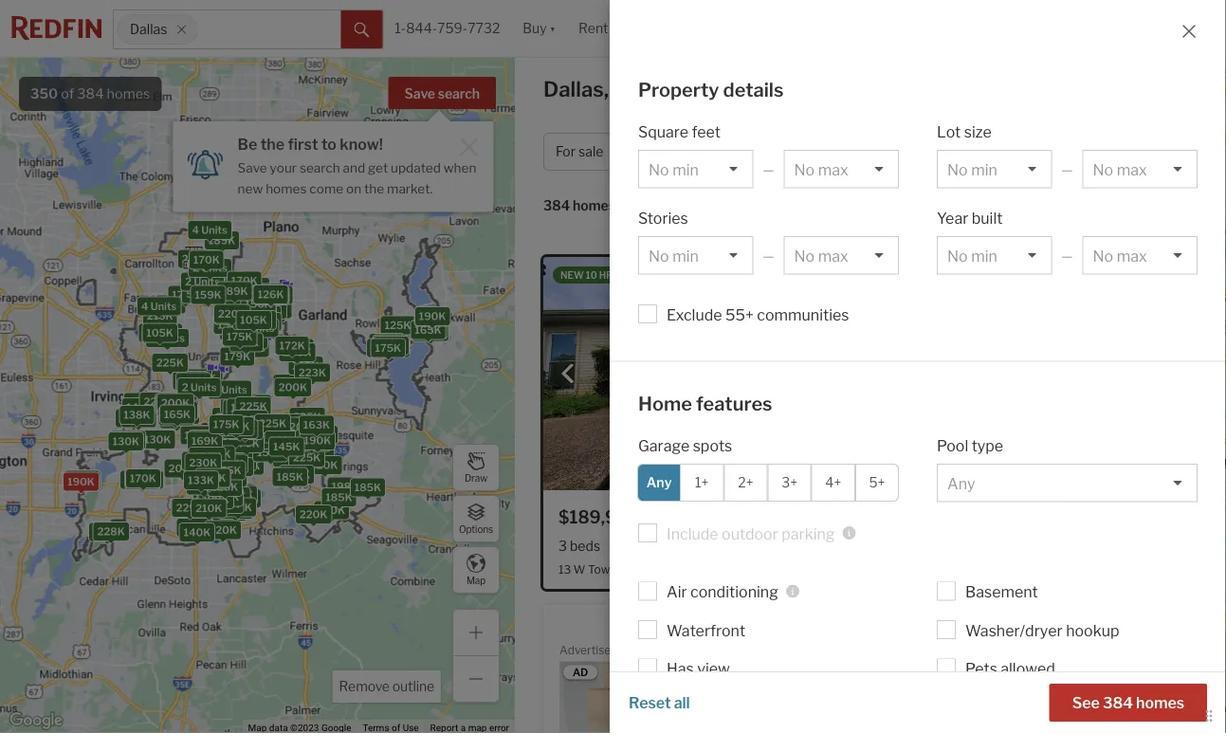 Task type: locate. For each thing, give the bounding box(es) containing it.
0 vertical spatial on
[[346, 180, 361, 196]]

5+ radio
[[855, 464, 899, 502]]

1 horizontal spatial the
[[364, 180, 384, 196]]

spots
[[693, 437, 732, 455]]

2 horizontal spatial 169k
[[377, 339, 404, 351]]

1 horizontal spatial new
[[895, 269, 919, 281]]

0 vertical spatial search
[[438, 86, 480, 102]]

1 172k from the left
[[375, 339, 401, 352]]

186k
[[220, 418, 247, 431]]

205k up 223k
[[283, 346, 312, 358]]

type inside home type button
[[864, 144, 892, 160]]

384 down for
[[543, 198, 570, 214]]

1 vertical spatial 159k
[[217, 319, 244, 331]]

0 horizontal spatial 384
[[77, 85, 104, 102]]

of
[[61, 85, 74, 102]]

0 vertical spatial type
[[864, 144, 892, 160]]

168k
[[129, 472, 156, 484]]

210k
[[292, 359, 319, 372], [225, 399, 252, 411], [166, 404, 193, 417], [220, 422, 247, 435], [224, 487, 251, 499], [196, 502, 222, 514]]

to
[[974, 616, 988, 628]]

tx right dallas,
[[613, 76, 642, 102]]

0 vertical spatial 135k
[[246, 293, 272, 306]]

home right remove $1,000-$2,000/mo. image
[[824, 144, 861, 160]]

198k right '124k'
[[332, 480, 359, 493]]

0 horizontal spatial 155k
[[227, 291, 254, 303]]

0 vertical spatial home
[[824, 144, 861, 160]]

1 horizontal spatial home
[[824, 144, 861, 160]]

2 ft from the left
[[800, 538, 810, 554]]

1 horizontal spatial 10
[[921, 269, 932, 281]]

photo of 13 w townhouse ln #30, grand prairie, tx 75052 image
[[543, 257, 860, 490]]

submit search image
[[354, 23, 369, 38]]

basement
[[965, 583, 1038, 602]]

1 ft from the left
[[722, 538, 732, 554]]

2 10 from the left
[[921, 269, 932, 281]]

ft up grand
[[722, 538, 732, 554]]

229k down 133k
[[176, 502, 204, 514]]

0 horizontal spatial 228k
[[97, 526, 125, 538]]

0 horizontal spatial home
[[638, 392, 692, 415]]

prairie,
[[729, 562, 766, 576]]

beds / baths
[[947, 144, 1026, 160]]

type left beds
[[864, 144, 892, 160]]

ft for 1,244 sq ft
[[722, 538, 732, 554]]

0 vertical spatial 169k
[[246, 315, 273, 327]]

1 vertical spatial 189k
[[221, 285, 248, 297]]

save up new
[[238, 160, 267, 175]]

new 10 hrs ago down year
[[895, 269, 977, 281]]

$1,000-
[[660, 144, 711, 160]]

sq for 2,004
[[783, 538, 797, 554]]

hrs
[[599, 269, 619, 281], [934, 269, 954, 281]]

149k down 193k
[[192, 277, 219, 290]]

open
[[895, 616, 923, 628]]

1 horizontal spatial 172k
[[375, 339, 401, 352]]

market.
[[387, 180, 433, 196]]

ago down the stories
[[621, 269, 642, 281]]

229k up 133k
[[195, 457, 223, 469]]

remove outline
[[339, 679, 434, 695]]

2 horizontal spatial 384
[[1103, 693, 1133, 712]]

115k
[[249, 299, 274, 311], [228, 331, 253, 343]]

1 vertical spatial home
[[638, 392, 692, 415]]

favorite button checkbox
[[820, 505, 845, 530]]

— for square feet
[[763, 162, 774, 178]]

384 right see
[[1103, 693, 1133, 712]]

sq up 75052
[[783, 538, 797, 554]]

205k
[[283, 346, 312, 358], [204, 467, 232, 479]]

reset all button
[[629, 684, 690, 722]]

0 horizontal spatial new
[[560, 269, 584, 281]]

1 vertical spatial on
[[1092, 698, 1110, 717]]

home type
[[824, 144, 892, 160]]

0 vertical spatial 198k
[[201, 464, 228, 477]]

145k
[[416, 323, 443, 335], [373, 337, 400, 349], [377, 339, 404, 351], [181, 378, 208, 390], [126, 401, 153, 413], [273, 441, 300, 453]]

search inside save your search and get updated when new homes come on the market.
[[300, 160, 340, 175]]

148k
[[194, 434, 221, 446]]

2 hrs from the left
[[934, 269, 954, 281]]

1 vertical spatial search
[[300, 160, 340, 175]]

ft left (lot)
[[800, 538, 810, 554]]

save for save your search and get updated when new homes come on the market.
[[238, 160, 267, 175]]

dallas,
[[543, 76, 609, 102]]

1 horizontal spatial 198k
[[332, 480, 359, 493]]

/
[[982, 144, 986, 160]]

tx down 2,004 sq ft (lot)
[[769, 562, 784, 576]]

384 right of
[[77, 85, 104, 102]]

ft for 2,004 sq ft (lot)
[[800, 538, 810, 554]]

exclude 55+ communities
[[667, 306, 849, 324]]

type for pool type
[[972, 437, 1003, 455]]

0 vertical spatial 115k
[[249, 299, 274, 311]]

1 horizontal spatial 228k
[[266, 437, 294, 450]]

1 horizontal spatial 205k
[[283, 346, 312, 358]]

189k
[[208, 234, 235, 247], [221, 285, 248, 297], [146, 328, 173, 341]]

be the first to know! dialog
[[173, 110, 494, 212]]

previous button image
[[559, 364, 578, 383]]

new 10 hrs ago down 384 homes
[[560, 269, 642, 281]]

200k
[[248, 309, 277, 322], [416, 326, 445, 338], [190, 374, 218, 386], [278, 381, 307, 393], [161, 397, 190, 409], [164, 399, 193, 411], [161, 402, 190, 414], [165, 404, 194, 417], [234, 419, 263, 431], [299, 429, 327, 441], [168, 462, 197, 475], [190, 465, 219, 478], [193, 470, 221, 482], [68, 474, 97, 486], [93, 526, 122, 538]]

homes right of
[[107, 85, 150, 102]]

0 horizontal spatial 172k
[[279, 339, 305, 352]]

0 vertical spatial save
[[405, 86, 435, 102]]

sale
[[754, 76, 797, 102]]

2+
[[738, 475, 753, 491]]

on inside save your search and get updated when new homes come on the market.
[[346, 180, 361, 196]]

home features
[[638, 392, 772, 415]]

1 vertical spatial type
[[972, 437, 1003, 455]]

0 horizontal spatial 198k
[[201, 464, 228, 477]]

filters
[[1124, 144, 1161, 160]]

2,004 sq ft (lot)
[[742, 538, 837, 554]]

$1,000-$2,000/mo.
[[660, 144, 786, 160]]

2
[[182, 253, 188, 265], [193, 262, 199, 274], [191, 272, 198, 284], [185, 275, 192, 288], [254, 288, 261, 301], [254, 289, 261, 301], [252, 289, 259, 301], [240, 293, 246, 306], [253, 303, 259, 315], [246, 307, 253, 319], [237, 314, 244, 326], [150, 332, 157, 344], [229, 333, 235, 346], [371, 342, 377, 354], [178, 374, 185, 386], [182, 381, 188, 394], [124, 474, 131, 486], [611, 538, 619, 554]]

washer/dryer hookup
[[965, 622, 1119, 640]]

130k
[[253, 287, 280, 299], [257, 289, 284, 301], [230, 424, 257, 437], [144, 433, 171, 446], [114, 434, 141, 446], [112, 435, 139, 448], [204, 448, 231, 460], [277, 451, 304, 464]]

details
[[723, 78, 784, 102]]

save inside save your search and get updated when new homes come on the market.
[[238, 160, 267, 175]]

any
[[647, 475, 672, 491]]

save
[[405, 86, 435, 102], [238, 160, 267, 175]]

1 horizontal spatial 155k
[[378, 339, 405, 352]]

0 horizontal spatial sq
[[704, 538, 719, 554]]

229k
[[269, 434, 297, 447], [195, 457, 223, 469], [176, 502, 204, 514]]

$1,000-$2,000/mo. button
[[647, 133, 804, 171]]

165k
[[415, 324, 442, 336], [168, 404, 194, 416], [164, 408, 191, 421], [273, 417, 300, 430], [223, 427, 250, 439], [193, 433, 220, 446], [130, 473, 157, 485]]

w
[[574, 562, 585, 576]]

type right pool
[[972, 437, 1003, 455]]

159k right 5
[[195, 289, 222, 301]]

remove dallas image
[[176, 24, 187, 35]]

55+
[[725, 306, 754, 324]]

350
[[30, 85, 58, 102]]

0 horizontal spatial 149k
[[162, 402, 188, 415]]

0 horizontal spatial save
[[238, 160, 267, 175]]

0 horizontal spatial ft
[[722, 538, 732, 554]]

type
[[864, 144, 892, 160], [972, 437, 1003, 455]]

0 vertical spatial the
[[261, 135, 285, 153]]

0 horizontal spatial 205k
[[204, 467, 232, 479]]

hrs down 384 homes
[[599, 269, 619, 281]]

pets allowed
[[965, 660, 1055, 679]]

1 vertical spatial 205k
[[204, 467, 232, 479]]

150k
[[218, 309, 245, 321], [282, 342, 309, 354], [159, 397, 186, 409], [164, 404, 191, 417], [168, 408, 195, 421], [168, 409, 195, 421], [168, 409, 195, 421], [216, 410, 243, 423], [222, 418, 249, 430], [294, 419, 321, 431], [223, 420, 250, 432], [227, 423, 254, 435], [257, 446, 284, 459], [214, 468, 241, 481], [193, 472, 220, 484]]

on down and
[[346, 180, 361, 196]]

•
[[1164, 144, 1168, 160]]

1 horizontal spatial 169k
[[246, 315, 273, 327]]

search up come
[[300, 160, 340, 175]]

0 horizontal spatial ago
[[621, 269, 642, 281]]

None search field
[[198, 10, 341, 48]]

1 horizontal spatial ago
[[956, 269, 977, 281]]

the down get
[[364, 180, 384, 196]]

sale
[[579, 144, 604, 160]]

125k
[[253, 287, 279, 299], [257, 288, 284, 300], [257, 289, 284, 301], [256, 303, 283, 316], [385, 319, 411, 332], [374, 340, 400, 352], [180, 376, 207, 388], [128, 396, 154, 408], [235, 414, 261, 426], [129, 474, 156, 486], [212, 481, 238, 493], [220, 490, 246, 503]]

waterfront
[[667, 622, 746, 640]]

105k down the 99k
[[146, 327, 173, 339]]

147k
[[130, 472, 156, 484]]

home up garage
[[638, 392, 692, 415]]

179k
[[246, 298, 272, 310], [246, 298, 272, 310], [246, 298, 272, 310], [224, 350, 250, 363], [192, 442, 218, 454]]

1 horizontal spatial sq
[[783, 538, 797, 554]]

4+ radio
[[811, 464, 855, 502]]

1 horizontal spatial type
[[972, 437, 1003, 455]]

0 vertical spatial 205k
[[283, 346, 312, 358]]

list box
[[638, 150, 753, 189], [784, 150, 899, 189], [937, 150, 1052, 189], [1083, 150, 1198, 189], [638, 237, 753, 275], [784, 237, 899, 275], [937, 237, 1052, 275], [1083, 237, 1198, 275], [937, 464, 1198, 503]]

0 horizontal spatial 169k
[[191, 435, 218, 447]]

all
[[674, 693, 690, 712]]

save inside button
[[405, 86, 435, 102]]

0 horizontal spatial hrs
[[599, 269, 619, 281]]

homes inside button
[[1136, 693, 1184, 712]]

2 vertical spatial 384
[[1103, 693, 1133, 712]]

0 vertical spatial 384
[[77, 85, 104, 102]]

save down 844-
[[405, 86, 435, 102]]

1 horizontal spatial ft
[[800, 538, 810, 554]]

1 vertical spatial 155k
[[378, 339, 405, 352]]

1 horizontal spatial save
[[405, 86, 435, 102]]

229k right 187k
[[269, 434, 297, 447]]

ago down the year built
[[956, 269, 977, 281]]

1 horizontal spatial on
[[1092, 698, 1110, 717]]

0 vertical spatial 155k
[[227, 291, 254, 303]]

2 ago from the left
[[956, 269, 977, 281]]

homes down your
[[266, 180, 307, 196]]

Any radio
[[637, 464, 681, 502]]

1 horizontal spatial 149k
[[192, 277, 219, 290]]

know!
[[340, 135, 383, 153]]

1 horizontal spatial new 10 hrs ago
[[895, 269, 977, 281]]

189k down the 99k
[[146, 328, 173, 341]]

home for home features
[[638, 392, 692, 415]]

ln
[[652, 562, 665, 576]]

communities
[[757, 306, 849, 324]]

167k
[[248, 310, 274, 323]]

0 horizontal spatial type
[[864, 144, 892, 160]]

0 vertical spatial tx
[[613, 76, 642, 102]]

lot
[[937, 123, 961, 141]]

3 units
[[253, 288, 289, 300], [248, 289, 283, 301], [254, 291, 289, 303], [242, 316, 277, 328], [239, 322, 274, 334], [224, 325, 259, 337], [212, 384, 247, 396]]

first
[[288, 135, 318, 153]]

183k
[[187, 381, 214, 394]]

199k
[[419, 310, 445, 323], [189, 372, 216, 384], [233, 428, 259, 441], [217, 458, 244, 470], [204, 482, 231, 494], [202, 493, 229, 505]]

844-
[[406, 20, 437, 36]]

350 of 384 homes
[[30, 85, 150, 102]]

hrs down year
[[934, 269, 954, 281]]

0 vertical spatial 149k
[[192, 277, 219, 290]]

2 sq from the left
[[783, 538, 797, 554]]

189k up 193k
[[208, 234, 235, 247]]

option group
[[637, 464, 899, 502]]

on left main
[[1092, 698, 1110, 717]]

189k left 126k
[[221, 285, 248, 297]]

remove outline button
[[332, 670, 441, 703]]

homes down for sale button
[[573, 198, 616, 214]]

reset all
[[629, 693, 690, 712]]

remove $1,000-$2,000/mo. image
[[778, 146, 790, 157]]

105k up 127k
[[240, 314, 267, 326]]

features
[[696, 392, 772, 415]]

1 sq from the left
[[704, 538, 719, 554]]

0 horizontal spatial 10
[[586, 269, 597, 281]]

homes right see
[[1136, 693, 1184, 712]]

205k down 148k
[[204, 467, 232, 479]]

1 vertical spatial the
[[364, 180, 384, 196]]

0 horizontal spatial on
[[346, 180, 361, 196]]

the right "be"
[[261, 135, 285, 153]]

159k up 7
[[217, 319, 244, 331]]

1 vertical spatial 169k
[[377, 339, 404, 351]]

bedroom
[[1024, 698, 1089, 717]]

search down "759-" on the left of page
[[438, 86, 480, 102]]

1 horizontal spatial hrs
[[934, 269, 954, 281]]

190k
[[419, 310, 446, 322], [241, 398, 268, 410], [159, 398, 186, 411], [165, 403, 192, 415], [220, 422, 247, 435], [304, 434, 331, 447], [303, 441, 330, 454], [203, 468, 230, 480], [191, 468, 218, 480], [68, 476, 95, 488]]

to
[[321, 135, 337, 153]]

10
[[586, 269, 597, 281], [921, 269, 932, 281]]

175k
[[192, 289, 218, 301], [227, 331, 253, 343], [377, 338, 403, 350], [376, 341, 402, 353], [375, 342, 401, 354], [227, 403, 253, 415], [163, 406, 189, 418], [213, 418, 239, 430], [223, 420, 249, 433], [184, 429, 211, 442], [304, 433, 330, 445], [234, 437, 260, 450], [215, 464, 241, 476], [213, 491, 239, 503]]

1 horizontal spatial 384
[[543, 198, 570, 214]]

option group containing any
[[637, 464, 899, 502]]

washer/dryer
[[965, 622, 1063, 640]]

floor
[[1151, 698, 1185, 717]]

1 vertical spatial 198k
[[332, 480, 359, 493]]

year
[[937, 209, 969, 228]]

0 horizontal spatial search
[[300, 160, 340, 175]]

ad region
[[560, 661, 844, 733]]

0 horizontal spatial the
[[261, 135, 285, 153]]

1+ radio
[[680, 464, 724, 502]]

216k
[[223, 504, 249, 516]]

include
[[667, 525, 718, 543]]

1 horizontal spatial tx
[[769, 562, 784, 576]]

198k down 148k
[[201, 464, 228, 477]]

1 horizontal spatial search
[[438, 86, 480, 102]]

149k down 183k
[[162, 402, 188, 415]]

— for lot size
[[1061, 162, 1073, 178]]

exclude
[[667, 306, 722, 324]]

1,244
[[667, 538, 701, 554]]

2 vertical spatial 169k
[[191, 435, 218, 447]]

0 horizontal spatial new 10 hrs ago
[[560, 269, 642, 281]]

1 new 10 hrs ago from the left
[[560, 269, 642, 281]]

1 vertical spatial save
[[238, 160, 267, 175]]

google image
[[5, 708, 67, 733]]

159k down 183k
[[162, 398, 188, 411]]

1 vertical spatial 228k
[[97, 526, 125, 538]]

0 horizontal spatial tx
[[613, 76, 642, 102]]

home inside button
[[824, 144, 861, 160]]

the
[[261, 135, 285, 153], [364, 180, 384, 196]]

sq up grand
[[704, 538, 719, 554]]



Task type: describe. For each thing, give the bounding box(es) containing it.
13
[[559, 562, 571, 576]]

save for save search
[[405, 86, 435, 102]]

1 ago from the left
[[621, 269, 642, 281]]

1 163k from the left
[[303, 419, 330, 431]]

all filters • 1 button
[[1069, 133, 1190, 171]]

2 vertical spatial 189k
[[146, 328, 173, 341]]

2 new from the left
[[895, 269, 919, 281]]

has
[[667, 660, 694, 679]]

1 vertical spatial 384
[[543, 198, 570, 214]]

for sale
[[556, 144, 604, 160]]

sort
[[639, 198, 666, 214]]

conditioning
[[690, 583, 778, 602]]

129k
[[223, 461, 249, 473]]

recommended button
[[670, 197, 784, 215]]

sq for 1,244
[[704, 538, 719, 554]]

baths
[[622, 538, 657, 554]]

for
[[721, 76, 750, 102]]

options button
[[452, 495, 500, 542]]

109k
[[258, 289, 285, 302]]

1 hrs from the left
[[599, 269, 619, 281]]

property
[[638, 78, 719, 102]]

save your search and get updated when new homes come on the market.
[[238, 160, 476, 196]]

0 vertical spatial 189k
[[208, 234, 235, 247]]

square feet
[[638, 123, 721, 141]]

2 new 10 hrs ago from the left
[[895, 269, 977, 281]]

124k
[[284, 469, 310, 481]]

allowed
[[1001, 660, 1055, 679]]

— for stories
[[763, 248, 774, 264]]

12pm
[[946, 616, 972, 628]]

home for home type
[[824, 144, 861, 160]]

search inside button
[[438, 86, 480, 102]]

all
[[1104, 144, 1121, 160]]

1 vertical spatial 115k
[[228, 331, 253, 343]]

advertisement
[[560, 643, 639, 656]]

1 vertical spatial 149k
[[162, 402, 188, 415]]

384 inside button
[[1103, 693, 1133, 712]]

get
[[368, 160, 388, 175]]

come
[[309, 180, 343, 196]]

year built
[[937, 209, 1003, 228]]

photo of 9254 forest ln #406, dallas, tx 75243 image
[[878, 604, 1195, 733]]

— for year built
[[1061, 248, 1073, 264]]

1 horizontal spatial 105k
[[240, 314, 267, 326]]

sort : recommended
[[639, 198, 769, 214]]

4+
[[825, 475, 841, 491]]

photo of 9420 cedar run dr, dallas, tx 75227 image
[[878, 257, 1195, 490]]

grand
[[694, 562, 727, 576]]

224k
[[228, 434, 256, 446]]

106k
[[255, 303, 282, 315]]

open sat, 12pm to 3pm
[[895, 616, 1011, 628]]

1 new from the left
[[560, 269, 584, 281]]

recommended
[[672, 198, 769, 214]]

include outdoor parking
[[667, 525, 835, 543]]

type for home type
[[864, 144, 892, 160]]

0 vertical spatial 159k
[[195, 289, 222, 301]]

5
[[186, 288, 193, 300]]

3+ radio
[[768, 464, 811, 502]]

see 384 homes
[[1072, 693, 1184, 712]]

1 10 from the left
[[586, 269, 597, 281]]

see 384 homes button
[[1050, 684, 1207, 722]]

13 w townhouse ln #30, grand prairie, tx 75052
[[559, 562, 823, 576]]

1
[[1171, 144, 1178, 160]]

2 vertical spatial 159k
[[162, 398, 188, 411]]

parking
[[782, 525, 835, 543]]

138k
[[124, 409, 150, 421]]

feet
[[692, 123, 721, 141]]

384 homes
[[543, 198, 616, 214]]

3pm
[[990, 616, 1011, 628]]

99k
[[160, 298, 182, 310]]

0 vertical spatial 228k
[[266, 437, 294, 450]]

see
[[1072, 693, 1100, 712]]

209k
[[189, 458, 217, 470]]

2 172k from the left
[[279, 339, 305, 352]]

1-844-759-7732 link
[[395, 20, 500, 36]]

outline
[[392, 679, 434, 695]]

222k
[[265, 438, 292, 451]]

pets
[[965, 660, 997, 679]]

lot size
[[937, 123, 992, 141]]

:
[[666, 198, 670, 214]]

pool type
[[937, 437, 1003, 455]]

beds / baths button
[[935, 133, 1061, 171]]

759-
[[437, 20, 468, 36]]

map region
[[0, 0, 537, 733]]

1 vertical spatial 229k
[[195, 457, 223, 469]]

0 vertical spatial 229k
[[269, 434, 297, 447]]

193k
[[193, 257, 219, 269]]

options
[[459, 524, 493, 535]]

updated
[[391, 160, 441, 175]]

113k
[[258, 301, 283, 313]]

size
[[964, 123, 992, 141]]

187k
[[233, 431, 259, 444]]

favorite button image
[[820, 505, 845, 530]]

(lot)
[[813, 538, 837, 554]]

3 beds
[[559, 538, 600, 554]]

2 baths
[[611, 538, 657, 554]]

beds
[[947, 144, 979, 160]]

hookup
[[1066, 622, 1119, 640]]

homes
[[646, 76, 717, 102]]

map button
[[452, 546, 500, 594]]

$189,999
[[559, 506, 640, 527]]

for sale button
[[543, 133, 640, 171]]

the inside save your search and get updated when new homes come on the market.
[[364, 180, 384, 196]]

when
[[444, 160, 476, 175]]

2+ radio
[[724, 464, 768, 502]]

be the first to know!
[[238, 135, 383, 153]]

new
[[238, 180, 263, 196]]

2 163k from the left
[[303, 419, 330, 431]]

1+
[[695, 475, 709, 491]]

1 vertical spatial tx
[[769, 562, 784, 576]]

1 vertical spatial 135k
[[231, 438, 258, 450]]

air conditioning
[[667, 583, 778, 602]]

212k
[[225, 429, 251, 441]]

1-
[[395, 20, 406, 36]]

177k
[[182, 372, 208, 385]]

2 vertical spatial 229k
[[176, 502, 204, 514]]

dallas, tx homes for sale
[[543, 76, 797, 102]]

remove
[[339, 679, 390, 695]]

baths
[[989, 144, 1026, 160]]

homes inside save your search and get updated when new homes come on the market.
[[266, 180, 307, 196]]

built
[[972, 209, 1003, 228]]

0 horizontal spatial 105k
[[146, 327, 173, 339]]

townhouse
[[588, 562, 649, 576]]

$2,000/mo.
[[711, 144, 786, 160]]



Task type: vqa. For each thing, say whether or not it's contained in the screenshot.
deals
no



